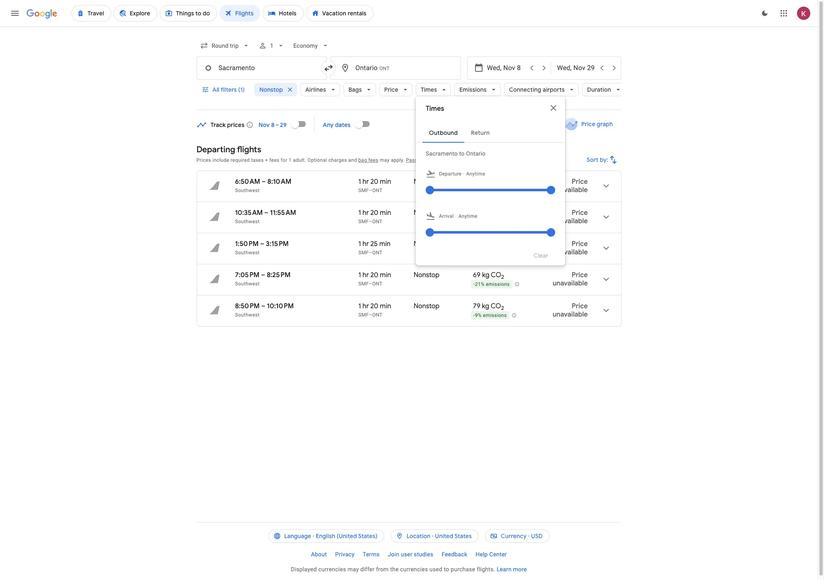 Task type: locate. For each thing, give the bounding box(es) containing it.
smf inside 1 hr 25 min smf – ont
[[358, 250, 369, 256]]

hr for 11:55 am
[[363, 209, 369, 217]]

Arrival time: 10:10 PM. text field
[[267, 302, 294, 310]]

– inside 1:50 pm – 3:15 pm southwest
[[260, 240, 264, 248]]

1 - from the top
[[473, 188, 475, 194]]

69 kg co 2 for 8:10 am
[[473, 178, 504, 187]]

change appearance image
[[755, 3, 775, 23]]

Arrival time: 8:10 AM. text field
[[267, 178, 291, 186]]

kg
[[482, 178, 489, 186], [482, 240, 489, 248], [482, 271, 489, 279], [482, 302, 489, 310]]

– inside '7:05 pm – 8:25 pm southwest'
[[261, 271, 265, 279]]

3 20 from the top
[[370, 271, 378, 279]]

price for 8:25 pm
[[572, 271, 588, 279]]

69 for 8:10 am
[[473, 178, 481, 186]]

0 vertical spatial may
[[380, 157, 389, 163]]

united states
[[435, 532, 472, 540]]

kg for 10:10 pm
[[482, 302, 489, 310]]

sacramento
[[426, 150, 458, 157]]

emissions
[[459, 86, 487, 93]]

help center
[[476, 551, 507, 558]]

1 currencies from the left
[[318, 566, 346, 573]]

20 for 11:55 am
[[370, 209, 378, 217]]

1 69 kg co 2 from the top
[[473, 178, 504, 187]]

4 hr from the top
[[363, 271, 369, 279]]

None text field
[[196, 56, 327, 80]]

to right used
[[444, 566, 449, 573]]

2 unavailable from the top
[[553, 217, 588, 225]]

0 vertical spatial 69 kg co 2
[[473, 178, 504, 187]]

price left flight details. leaves sacramento international airport at 8:50 pm on wednesday, november 8 and arrives at ontario international airport at 10:10 pm on wednesday, november 8. image
[[572, 302, 588, 310]]

price unavailable down "sort"
[[553, 178, 588, 194]]

3 smf from the top
[[358, 250, 369, 256]]

3 price unavailable from the top
[[553, 240, 588, 256]]

-21% emissions up 79 kg co 2
[[473, 281, 510, 287]]

co up -9% emissions
[[491, 302, 501, 310]]

emissions for 8:25 pm
[[486, 281, 510, 287]]

swap origin and destination. image
[[323, 63, 333, 73]]

kg down 79 kg co in the top right of the page
[[482, 271, 489, 279]]

– inside 1 hr 25 min smf – ont
[[369, 250, 372, 256]]

1 nonstop flight. element from the top
[[414, 178, 439, 187]]

- up 79 kg co 2
[[473, 281, 475, 287]]

2 nonstop flight. element from the top
[[414, 209, 439, 218]]

for
[[281, 157, 287, 163]]

emissions for 10:10 pm
[[483, 313, 507, 318]]

more
[[513, 566, 527, 573]]

nonstop flight. element for 8:10 am
[[414, 178, 439, 187]]

price unavailable for 3:15 pm
[[553, 240, 588, 256]]

0 horizontal spatial to
[[444, 566, 449, 573]]

3 1 hr 20 min smf – ont from the top
[[358, 271, 391, 287]]

1 horizontal spatial fees
[[368, 157, 378, 163]]

2 up 79 popup button
[[501, 180, 504, 187]]

69
[[473, 178, 481, 186], [473, 271, 481, 279]]

1 1 hr 20 min smf – ont from the top
[[358, 178, 391, 193]]

price unavailable left flight details. leaves sacramento international airport at 8:50 pm on wednesday, november 8 and arrives at ontario international airport at 10:10 pm on wednesday, november 8. image
[[553, 302, 588, 319]]

1 for 8:10 am
[[358, 178, 361, 186]]

1 inside 1 hr 25 min smf – ont
[[358, 240, 361, 248]]

may left the 'differ'
[[348, 566, 359, 573]]

Departure time: 10:35 AM. text field
[[235, 209, 263, 217]]

airlines button
[[300, 80, 340, 100]]

2 69 kg co 2 from the top
[[473, 271, 504, 281]]

times down times popup button
[[426, 105, 444, 113]]

price right bags popup button
[[384, 86, 398, 93]]

0 vertical spatial 21%
[[475, 188, 485, 194]]

price unavailable left flight details. leaves sacramento international airport at 7:05 pm on wednesday, november 8 and arrives at ontario international airport at 8:25 pm on wednesday, november 8. image
[[553, 271, 588, 288]]

2 vertical spatial 79
[[473, 302, 480, 310]]

4 ont from the top
[[372, 281, 382, 287]]

assistance
[[432, 157, 457, 163]]

may inside departing flights main content
[[380, 157, 389, 163]]

5 smf from the top
[[358, 312, 369, 318]]

0 horizontal spatial fees
[[269, 157, 279, 163]]

price unavailable
[[553, 178, 588, 194], [553, 209, 588, 225], [553, 240, 588, 256], [553, 271, 588, 288], [553, 302, 588, 319]]

total duration 1 hr 25 min. element
[[358, 240, 414, 249]]

sort by: button
[[583, 150, 621, 170]]

5 price unavailable from the top
[[553, 302, 588, 319]]

southwest for 6:50 am
[[235, 188, 260, 193]]

find the best price region
[[196, 114, 621, 138]]

1 vertical spatial 21%
[[475, 281, 485, 287]]

southwest for 1:50 pm
[[235, 250, 260, 256]]

nonstop for 8:10 am
[[414, 178, 439, 186]]

20 for 8:10 am
[[370, 178, 378, 186]]

4 kg from the top
[[482, 302, 489, 310]]

total duration 1 hr 20 min. element for 8:10 am
[[358, 178, 414, 187]]

4 1 hr 20 min smf – ont from the top
[[358, 302, 391, 318]]

privacy
[[335, 551, 354, 558]]

69 kg co 2
[[473, 178, 504, 187], [473, 271, 504, 281]]

main menu image
[[10, 8, 20, 18]]

unavailable left the flight details. leaves sacramento international airport at 10:35 am on wednesday, november 8 and arrives at ontario international airport at 11:55 am on wednesday, november 8. icon
[[553, 217, 588, 225]]

2 price unavailable from the top
[[553, 209, 588, 225]]

ont for 8:10 am
[[372, 188, 382, 193]]

79 inside 79 kg co 2
[[473, 302, 480, 310]]

20 for 8:25 pm
[[370, 271, 378, 279]]

kg down ontario in the right of the page
[[482, 178, 489, 186]]

2 - from the top
[[473, 281, 475, 287]]

6:50 am
[[235, 178, 260, 186]]

-
[[473, 188, 475, 194], [473, 281, 475, 287], [473, 313, 475, 318]]

3 unavailable from the top
[[553, 248, 588, 256]]

unavailable left "flight details. leaves sacramento international airport at 1:50 pm on wednesday, november 8 and arrives at ontario international airport at 3:15 pm on wednesday, november 8." image
[[553, 248, 588, 256]]

2 79 from the top
[[473, 240, 480, 248]]

2 1 hr 20 min smf – ont from the top
[[358, 209, 391, 224]]

terms
[[363, 551, 380, 558]]

kg down 79 popup button
[[482, 240, 489, 248]]

2 vertical spatial 2
[[501, 305, 504, 312]]

1 hr 20 min smf – ont for 11:55 am
[[358, 209, 391, 224]]

by:
[[600, 156, 608, 163]]

times
[[421, 86, 437, 93], [426, 105, 444, 113]]

2 vertical spatial -
[[473, 313, 475, 318]]

smf
[[358, 188, 369, 193], [358, 219, 369, 224], [358, 250, 369, 256], [358, 281, 369, 287], [358, 312, 369, 318]]

1 69 from the top
[[473, 178, 481, 186]]

smf for 11:55 am
[[358, 219, 369, 224]]

0 vertical spatial -21% emissions
[[473, 188, 510, 194]]

4 20 from the top
[[370, 302, 378, 310]]

min inside 1 hr 25 min smf – ont
[[379, 240, 391, 248]]

- down 79 kg co 2
[[473, 313, 475, 318]]

ont
[[372, 188, 382, 193], [372, 219, 382, 224], [372, 250, 382, 256], [372, 281, 382, 287], [372, 312, 382, 318]]

5 unavailable from the top
[[553, 310, 588, 319]]

anytime right arrival
[[458, 213, 477, 219]]

co down 79 kg co in the top right of the page
[[491, 271, 501, 279]]

1 vertical spatial emissions
[[486, 281, 510, 287]]

0 vertical spatial emissions
[[486, 188, 510, 194]]

and
[[348, 157, 357, 163]]

0 vertical spatial times
[[421, 86, 437, 93]]

3 hr from the top
[[363, 240, 369, 248]]

nonstop flight. element for 10:10 pm
[[414, 302, 439, 312]]

2 smf from the top
[[358, 219, 369, 224]]

southwest down '8:50 pm'
[[235, 312, 260, 318]]

1:50 pm – 3:15 pm southwest
[[235, 240, 289, 256]]

emissions
[[486, 188, 510, 194], [486, 281, 510, 287], [483, 313, 507, 318]]

user
[[401, 551, 412, 558]]

times right price 'popup button'
[[421, 86, 437, 93]]

kg up -9% emissions
[[482, 302, 489, 310]]

(united
[[337, 532, 357, 540]]

flight details. leaves sacramento international airport at 8:50 pm on wednesday, november 8 and arrives at ontario international airport at 10:10 pm on wednesday, november 8. image
[[596, 300, 616, 320]]

fees right "+"
[[269, 157, 279, 163]]

21% for 8:10 am
[[475, 188, 485, 194]]

2 total duration 1 hr 20 min. element from the top
[[358, 209, 414, 218]]

-21% emissions up 79 popup button
[[473, 188, 510, 194]]

price unavailable left the flight details. leaves sacramento international airport at 10:35 am on wednesday, november 8 and arrives at ontario international airport at 11:55 am on wednesday, november 8. icon
[[553, 209, 588, 225]]

1 21% from the top
[[475, 188, 485, 194]]

1 vertical spatial 69 kg co 2
[[473, 271, 504, 281]]

ont for 8:25 pm
[[372, 281, 382, 287]]

3 total duration 1 hr 20 min. element from the top
[[358, 271, 414, 280]]

79 down 79 popup button
[[473, 240, 480, 248]]

ont for 3:15 pm
[[372, 250, 382, 256]]

7:05 pm
[[235, 271, 259, 279]]

- up 79 popup button
[[473, 188, 475, 194]]

price left flight details. leaves sacramento international airport at 7:05 pm on wednesday, november 8 and arrives at ontario international airport at 8:25 pm on wednesday, november 8. image
[[572, 271, 588, 279]]

price for 3:15 pm
[[572, 240, 588, 248]]

ont inside 1 hr 25 min smf – ont
[[372, 250, 382, 256]]

price inside 'popup button'
[[384, 86, 398, 93]]

unavailable left flight details. leaves sacramento international airport at 6:50 am on wednesday, november 8 and arrives at ontario international airport at 8:10 am on wednesday, november 8. 'image'
[[553, 186, 588, 194]]

total duration 1 hr 20 min. element for 10:10 pm
[[358, 302, 414, 312]]

southwest inside the 10:35 am – 11:55 am southwest
[[235, 219, 260, 224]]

nonstop button
[[254, 80, 297, 100]]

1 horizontal spatial may
[[380, 157, 389, 163]]

kg for 8:25 pm
[[482, 271, 489, 279]]

required
[[231, 157, 250, 163]]

1 vertical spatial -21% emissions
[[473, 281, 510, 287]]

3 - from the top
[[473, 313, 475, 318]]

price inside button
[[581, 120, 596, 128]]

southwest inside 8:50 pm – 10:10 pm southwest
[[235, 312, 260, 318]]

1 smf from the top
[[358, 188, 369, 193]]

used
[[429, 566, 442, 573]]

kg inside 79 kg co 2
[[482, 302, 489, 310]]

price unavailable left "flight details. leaves sacramento international airport at 1:50 pm on wednesday, november 8 and arrives at ontario international airport at 3:15 pm on wednesday, november 8." image
[[553, 240, 588, 256]]

4 smf from the top
[[358, 281, 369, 287]]

price for 10:10 pm
[[572, 302, 588, 310]]

1 price unavailable from the top
[[553, 178, 588, 194]]

nonstop flight. element for 3:15 pm
[[414, 240, 439, 249]]

3 kg from the top
[[482, 271, 489, 279]]

southwest down the 10:35 am text box
[[235, 219, 260, 224]]

unavailable left flight details. leaves sacramento international airport at 7:05 pm on wednesday, november 8 and arrives at ontario international airport at 8:25 pm on wednesday, november 8. image
[[553, 279, 588, 288]]

privacy link
[[331, 548, 359, 561]]

69 kg co 2 up 79 kg co 2
[[473, 271, 504, 281]]

nonstop for 11:55 am
[[414, 209, 439, 217]]

20
[[370, 178, 378, 186], [370, 209, 378, 217], [370, 271, 378, 279], [370, 302, 378, 310]]

leaves sacramento international airport at 7:05 pm on wednesday, november 8 and arrives at ontario international airport at 8:25 pm on wednesday, november 8. element
[[235, 271, 291, 279]]

southwest down 7:05 pm text box
[[235, 281, 260, 287]]

times inside popup button
[[421, 86, 437, 93]]

79 up 9%
[[473, 302, 480, 310]]

1 79 from the top
[[473, 209, 480, 217]]

3 79 from the top
[[473, 302, 480, 310]]

price left the flight details. leaves sacramento international airport at 10:35 am on wednesday, november 8 and arrives at ontario international airport at 11:55 am on wednesday, november 8. icon
[[572, 209, 588, 217]]

emissions up 79 kg co 2
[[486, 281, 510, 287]]

1 vertical spatial 79
[[473, 240, 480, 248]]

southwest
[[235, 188, 260, 193], [235, 219, 260, 224], [235, 250, 260, 256], [235, 281, 260, 287], [235, 312, 260, 318]]

1 vertical spatial 69
[[473, 271, 481, 279]]

0 horizontal spatial currencies
[[318, 566, 346, 573]]

Departure time: 6:50 AM. text field
[[235, 178, 260, 186]]

location
[[407, 532, 431, 540]]

0 vertical spatial 2
[[501, 180, 504, 187]]

track
[[211, 121, 226, 128]]

21% for 8:25 pm
[[475, 281, 485, 287]]

anytime down ontario in the right of the page
[[466, 171, 485, 177]]

4 total duration 1 hr 20 min. element from the top
[[358, 302, 414, 312]]

to left ontario in the right of the page
[[459, 150, 465, 157]]

connecting airports button
[[504, 80, 579, 100]]

4 nonstop flight. element from the top
[[414, 271, 439, 280]]

5 hr from the top
[[363, 302, 369, 310]]

-21% emissions for 8:10 am
[[473, 188, 510, 194]]

1 southwest from the top
[[235, 188, 260, 193]]

apply.
[[391, 157, 405, 163]]

2 -21% emissions from the top
[[473, 281, 510, 287]]

0 vertical spatial -
[[473, 188, 475, 194]]

2
[[501, 180, 504, 187], [501, 274, 504, 281], [501, 305, 504, 312]]

southwest for 8:50 pm
[[235, 312, 260, 318]]

1 for 8:25 pm
[[358, 271, 361, 279]]

join user studies
[[388, 551, 433, 558]]

69 down ontario in the right of the page
[[473, 178, 481, 186]]

feedback
[[442, 551, 467, 558]]

co for 8:25 pm
[[491, 271, 501, 279]]

co up 79 popup button
[[491, 178, 501, 186]]

emissions up 79 popup button
[[486, 188, 510, 194]]

69 kg co 2 down ontario in the right of the page
[[473, 178, 504, 187]]

5 ont from the top
[[372, 312, 382, 318]]

united
[[435, 532, 453, 540]]

None text field
[[330, 56, 460, 80]]

price
[[384, 86, 398, 93], [581, 120, 596, 128], [572, 178, 588, 186], [572, 209, 588, 217], [572, 240, 588, 248], [572, 271, 588, 279], [572, 302, 588, 310]]

2 hr from the top
[[363, 209, 369, 217]]

price unavailable for 10:10 pm
[[553, 302, 588, 319]]

1:50 pm
[[235, 240, 259, 248]]

may
[[380, 157, 389, 163], [348, 566, 359, 573]]

southwest down 1:50 pm
[[235, 250, 260, 256]]

currencies down join user studies
[[400, 566, 428, 573]]

–
[[262, 178, 266, 186], [369, 188, 372, 193], [264, 209, 268, 217], [369, 219, 372, 224], [260, 240, 264, 248], [369, 250, 372, 256], [261, 271, 265, 279], [369, 281, 372, 287], [261, 302, 265, 310], [369, 312, 372, 318]]

2 up 79 kg co 2
[[501, 274, 504, 281]]

1 kg from the top
[[482, 178, 489, 186]]

anytime
[[466, 171, 485, 177], [458, 213, 477, 219]]

southwest inside '7:05 pm – 8:25 pm southwest'
[[235, 281, 260, 287]]

price button
[[379, 80, 412, 100]]

flights.
[[477, 566, 495, 573]]

– inside the 10:35 am – 11:55 am southwest
[[264, 209, 268, 217]]

3 southwest from the top
[[235, 250, 260, 256]]

2 69 from the top
[[473, 271, 481, 279]]

5 nonstop flight. element from the top
[[414, 302, 439, 312]]

– inside 6:50 am – 8:10 am southwest
[[262, 178, 266, 186]]

graph
[[597, 120, 613, 128]]

None search field
[[196, 36, 625, 266]]

2 inside 79 kg co 2
[[501, 305, 504, 312]]

nonstop flight. element
[[414, 178, 439, 187], [414, 209, 439, 218], [414, 240, 439, 249], [414, 271, 439, 280], [414, 302, 439, 312]]

1 total duration 1 hr 20 min. element from the top
[[358, 178, 414, 187]]

southwest down 6:50 am
[[235, 188, 260, 193]]

1 vertical spatial 2
[[501, 274, 504, 281]]

price left "flight details. leaves sacramento international airport at 1:50 pm on wednesday, november 8 and arrives at ontario international airport at 3:15 pm on wednesday, november 8." image
[[572, 240, 588, 248]]

1 vertical spatial -
[[473, 281, 475, 287]]

21%
[[475, 188, 485, 194], [475, 281, 485, 287]]

2 21% from the top
[[475, 281, 485, 287]]

0 horizontal spatial may
[[348, 566, 359, 573]]

none text field inside search field
[[196, 56, 327, 80]]

1 -21% emissions from the top
[[473, 188, 510, 194]]

leaves sacramento international airport at 8:50 pm on wednesday, november 8 and arrives at ontario international airport at 10:10 pm on wednesday, november 8. element
[[235, 302, 294, 310]]

0 vertical spatial 79
[[473, 209, 480, 217]]

emissions for 8:10 am
[[486, 188, 510, 194]]

79 inside popup button
[[473, 209, 480, 217]]

0 vertical spatial 69
[[473, 178, 481, 186]]

prices
[[196, 157, 211, 163]]

kg for 8:10 am
[[482, 178, 489, 186]]

1 20 from the top
[[370, 178, 378, 186]]

fees right bag
[[368, 157, 378, 163]]

79 right arrival
[[473, 209, 480, 217]]

price down "sort"
[[572, 178, 588, 186]]

2 vertical spatial emissions
[[483, 313, 507, 318]]

2 ont from the top
[[372, 219, 382, 224]]

dates
[[335, 121, 351, 128]]

1
[[270, 42, 273, 49], [289, 157, 292, 163], [358, 178, 361, 186], [358, 209, 361, 217], [358, 240, 361, 248], [358, 271, 361, 279], [358, 302, 361, 310]]

min
[[380, 178, 391, 186], [380, 209, 391, 217], [379, 240, 391, 248], [380, 271, 391, 279], [380, 302, 391, 310]]

1 unavailable from the top
[[553, 186, 588, 194]]

hr
[[363, 178, 369, 186], [363, 209, 369, 217], [363, 240, 369, 248], [363, 271, 369, 279], [363, 302, 369, 310]]

5 southwest from the top
[[235, 312, 260, 318]]

min for 8:25 pm
[[380, 271, 391, 279]]

1 vertical spatial anytime
[[458, 213, 477, 219]]

price graph
[[581, 120, 613, 128]]

sort
[[587, 156, 598, 163]]

1 inside popup button
[[270, 42, 273, 49]]

2 southwest from the top
[[235, 219, 260, 224]]

displayed currencies may differ from the currencies used to purchase flights. learn more
[[291, 566, 527, 573]]

21% up 79 popup button
[[475, 188, 485, 194]]

4 price unavailable from the top
[[553, 271, 588, 288]]

any
[[323, 121, 334, 128]]

None field
[[196, 38, 253, 53], [290, 38, 333, 53], [196, 38, 253, 53], [290, 38, 333, 53]]

currencies down privacy
[[318, 566, 346, 573]]

4 unavailable from the top
[[553, 279, 588, 288]]

0 vertical spatial anytime
[[466, 171, 485, 177]]

79
[[473, 209, 480, 217], [473, 240, 480, 248], [473, 302, 480, 310]]

1 hr from the top
[[363, 178, 369, 186]]

fees
[[269, 157, 279, 163], [368, 157, 378, 163]]

3 ont from the top
[[372, 250, 382, 256]]

may left apply.
[[380, 157, 389, 163]]

21% up 79 kg co 2
[[475, 281, 485, 287]]

emissions down 79 kg co 2
[[483, 313, 507, 318]]

unavailable left flight details. leaves sacramento international airport at 8:50 pm on wednesday, november 8 and arrives at ontario international airport at 10:10 pm on wednesday, november 8. image
[[553, 310, 588, 319]]

hr inside 1 hr 25 min smf – ont
[[363, 240, 369, 248]]

10:35 am – 11:55 am southwest
[[235, 209, 296, 224]]

southwest inside 6:50 am – 8:10 am southwest
[[235, 188, 260, 193]]

1 ont from the top
[[372, 188, 382, 193]]

3 nonstop flight. element from the top
[[414, 240, 439, 249]]

Arrival time: 8:25 PM. text field
[[267, 271, 291, 279]]

times button
[[416, 80, 451, 100]]

bag fees button
[[358, 157, 378, 163]]

southwest inside 1:50 pm – 3:15 pm southwest
[[235, 250, 260, 256]]

69 down 79 kg co in the top right of the page
[[473, 271, 481, 279]]

0 vertical spatial to
[[459, 150, 465, 157]]

hr for 8:25 pm
[[363, 271, 369, 279]]

-21% emissions
[[473, 188, 510, 194], [473, 281, 510, 287]]

all filters (1)
[[212, 86, 245, 93]]

price left graph
[[581, 120, 596, 128]]

2 up -9% emissions
[[501, 305, 504, 312]]

all filters (1) button
[[196, 80, 251, 100]]

1 horizontal spatial currencies
[[400, 566, 428, 573]]

total duration 1 hr 20 min. element
[[358, 178, 414, 187], [358, 209, 414, 218], [358, 271, 414, 280], [358, 302, 414, 312]]

co inside 79 kg co 2
[[491, 302, 501, 310]]

10:35 am
[[235, 209, 263, 217]]

2 20 from the top
[[370, 209, 378, 217]]

69 for 8:25 pm
[[473, 271, 481, 279]]

4 southwest from the top
[[235, 281, 260, 287]]

nonstop flight. element for 11:55 am
[[414, 209, 439, 218]]

southwest for 10:35 am
[[235, 219, 260, 224]]

price for 8:10 am
[[572, 178, 588, 186]]

1 horizontal spatial to
[[459, 150, 465, 157]]

adult.
[[293, 157, 306, 163]]

2 for 8:25 pm
[[501, 274, 504, 281]]



Task type: describe. For each thing, give the bounding box(es) containing it.
leaves sacramento international airport at 6:50 am on wednesday, november 8 and arrives at ontario international airport at 8:10 am on wednesday, november 8. element
[[235, 178, 291, 186]]

nonstop flight. element for 8:25 pm
[[414, 271, 439, 280]]

smf for 10:10 pm
[[358, 312, 369, 318]]

unavailable for 11:55 am
[[553, 217, 588, 225]]

1 button
[[255, 36, 288, 56]]

min for 11:55 am
[[380, 209, 391, 217]]

ont for 11:55 am
[[372, 219, 382, 224]]

2 currencies from the left
[[400, 566, 428, 573]]

min for 3:15 pm
[[379, 240, 391, 248]]

to inside search field
[[459, 150, 465, 157]]

8:25 pm
[[267, 271, 291, 279]]

price unavailable for 8:10 am
[[553, 178, 588, 194]]

3:15 pm
[[266, 240, 289, 248]]

79 for 79
[[473, 209, 480, 217]]

(1)
[[238, 86, 245, 93]]

flight details. leaves sacramento international airport at 10:35 am on wednesday, november 8 and arrives at ontario international airport at 11:55 am on wednesday, november 8. image
[[596, 207, 616, 227]]

about link
[[307, 548, 331, 561]]

9%
[[475, 313, 482, 318]]

learn
[[497, 566, 512, 573]]

1 hr 25 min smf – ont
[[358, 240, 391, 256]]

bag
[[358, 157, 367, 163]]

terms link
[[359, 548, 384, 561]]

flight details. leaves sacramento international airport at 6:50 am on wednesday, november 8 and arrives at ontario international airport at 8:10 am on wednesday, november 8. image
[[596, 176, 616, 196]]

track prices
[[211, 121, 245, 128]]

hr for 3:15 pm
[[363, 240, 369, 248]]

unavailable for 3:15 pm
[[553, 248, 588, 256]]

nov
[[259, 121, 270, 128]]

6:50 am – 8:10 am southwest
[[235, 178, 291, 193]]

-9% emissions
[[473, 313, 507, 318]]

69 kg co 2 for 8:25 pm
[[473, 271, 504, 281]]

smf for 8:25 pm
[[358, 281, 369, 287]]

1 hr 20 min smf – ont for 8:10 am
[[358, 178, 391, 193]]

Departure text field
[[487, 57, 525, 79]]

language
[[284, 532, 311, 540]]

bags button
[[343, 80, 376, 100]]

southwest for 7:05 pm
[[235, 281, 260, 287]]

79 button
[[471, 209, 516, 227]]

nonstop for 8:25 pm
[[414, 271, 439, 279]]

unavailable for 10:10 pm
[[553, 310, 588, 319]]

join
[[388, 551, 399, 558]]

total duration 1 hr 20 min. element for 11:55 am
[[358, 209, 414, 218]]

1 hr 20 min smf – ont for 8:25 pm
[[358, 271, 391, 287]]

79 kg co
[[473, 240, 501, 248]]

prices include required taxes + fees for 1 adult. optional charges and bag fees may apply. passenger assistance
[[196, 157, 457, 163]]

taxes
[[251, 157, 264, 163]]

unavailable for 8:25 pm
[[553, 279, 588, 288]]

help center link
[[471, 548, 511, 561]]

price for 11:55 am
[[572, 209, 588, 217]]

anytime for departure
[[466, 171, 485, 177]]

duration button
[[582, 80, 625, 100]]

states
[[455, 532, 472, 540]]

1 vertical spatial times
[[426, 105, 444, 113]]

2 kg from the top
[[482, 240, 489, 248]]

1 fees from the left
[[269, 157, 279, 163]]

co for 8:10 am
[[491, 178, 501, 186]]

8:50 pm
[[235, 302, 260, 310]]

79 for 79 kg co
[[473, 240, 480, 248]]

hr for 10:10 pm
[[363, 302, 369, 310]]

Departure time: 7:05 PM. text field
[[235, 271, 259, 279]]

departing
[[196, 144, 235, 155]]

1 for 3:15 pm
[[358, 240, 361, 248]]

from
[[376, 566, 389, 573]]

Departure time: 8:50 PM. text field
[[235, 302, 260, 310]]

flight details. leaves sacramento international airport at 1:50 pm on wednesday, november 8 and arrives at ontario international airport at 3:15 pm on wednesday, november 8. image
[[596, 238, 616, 258]]

10:10 pm
[[267, 302, 294, 310]]

about
[[311, 551, 327, 558]]

20 for 10:10 pm
[[370, 302, 378, 310]]

1 vertical spatial to
[[444, 566, 449, 573]]

2 for 8:10 am
[[501, 180, 504, 187]]

– inside 8:50 pm – 10:10 pm southwest
[[261, 302, 265, 310]]

nov 8 – 29
[[259, 121, 287, 128]]

nonstop for 10:10 pm
[[414, 302, 439, 310]]

leaves sacramento international airport at 1:50 pm on wednesday, november 8 and arrives at ontario international airport at 3:15 pm on wednesday, november 8. element
[[235, 240, 289, 248]]

studies
[[414, 551, 433, 558]]

usd
[[531, 532, 543, 540]]

passenger
[[406, 157, 430, 163]]

- for 8:25 pm
[[473, 281, 475, 287]]

flight details. leaves sacramento international airport at 7:05 pm on wednesday, november 8 and arrives at ontario international airport at 8:25 pm on wednesday, november 8. image
[[596, 269, 616, 289]]

airports
[[543, 86, 565, 93]]

min for 8:10 am
[[380, 178, 391, 186]]

displayed
[[291, 566, 317, 573]]

duration
[[587, 86, 611, 93]]

learn more link
[[497, 566, 527, 573]]

english (united states)
[[316, 532, 378, 540]]

hr for 8:10 am
[[363, 178, 369, 186]]

connecting
[[509, 86, 541, 93]]

close dialog image
[[548, 103, 558, 113]]

79 for 79 kg co 2
[[473, 302, 480, 310]]

- for 8:10 am
[[473, 188, 475, 194]]

1 for 11:55 am
[[358, 209, 361, 217]]

co down 79 popup button
[[491, 240, 501, 248]]

Departure time: 1:50 PM. text field
[[235, 240, 259, 248]]

2 fees from the left
[[368, 157, 378, 163]]

Arrival time: 11:55 AM. text field
[[270, 209, 296, 217]]

departure
[[439, 171, 462, 177]]

8:10 am
[[267, 178, 291, 186]]

none search field containing times
[[196, 36, 625, 266]]

ont for 10:10 pm
[[372, 312, 382, 318]]

sacramento to ontario
[[426, 150, 486, 157]]

anytime for arrival
[[458, 213, 477, 219]]

center
[[489, 551, 507, 558]]

79 kg co 2
[[473, 302, 504, 312]]

unavailable for 8:10 am
[[553, 186, 588, 194]]

smf for 8:10 am
[[358, 188, 369, 193]]

nonstop inside popup button
[[259, 86, 283, 93]]

purchase
[[451, 566, 475, 573]]

include
[[212, 157, 229, 163]]

english
[[316, 532, 335, 540]]

loading results progress bar
[[0, 27, 818, 28]]

8 – 29
[[271, 121, 287, 128]]

smf for 3:15 pm
[[358, 250, 369, 256]]

sort by:
[[587, 156, 608, 163]]

prices
[[227, 121, 245, 128]]

11:55 am
[[270, 209, 296, 217]]

nonstop for 3:15 pm
[[414, 240, 439, 248]]

differ
[[360, 566, 375, 573]]

2 for 10:10 pm
[[501, 305, 504, 312]]

Arrival time: 3:15 PM. text field
[[266, 240, 289, 248]]

min for 10:10 pm
[[380, 302, 391, 310]]

join user studies link
[[384, 548, 437, 561]]

states)
[[358, 532, 378, 540]]

charges
[[328, 157, 347, 163]]

price graph button
[[560, 117, 620, 132]]

arrival
[[439, 213, 454, 219]]

learn more about tracked prices image
[[246, 121, 254, 128]]

-21% emissions for 8:25 pm
[[473, 281, 510, 287]]

the
[[390, 566, 399, 573]]

all
[[212, 86, 219, 93]]

price unavailable for 8:25 pm
[[553, 271, 588, 288]]

total duration 1 hr 20 min. element for 8:25 pm
[[358, 271, 414, 280]]

leaves sacramento international airport at 10:35 am on wednesday, november 8 and arrives at ontario international airport at 11:55 am on wednesday, november 8. element
[[235, 209, 296, 217]]

1 hr 20 min smf – ont for 10:10 pm
[[358, 302, 391, 318]]

connecting airports
[[509, 86, 565, 93]]

1 vertical spatial may
[[348, 566, 359, 573]]

price unavailable for 11:55 am
[[553, 209, 588, 225]]

8:50 pm – 10:10 pm southwest
[[235, 302, 294, 318]]

- for 10:10 pm
[[473, 313, 475, 318]]

1 for 10:10 pm
[[358, 302, 361, 310]]

airlines
[[305, 86, 326, 93]]

ontario
[[466, 150, 486, 157]]

passenger assistance button
[[406, 157, 457, 163]]

Return text field
[[557, 57, 595, 79]]

co for 10:10 pm
[[491, 302, 501, 310]]

flights
[[237, 144, 261, 155]]

departing flights main content
[[196, 114, 621, 333]]



Task type: vqa. For each thing, say whether or not it's contained in the screenshot.
Google at the right of page
no



